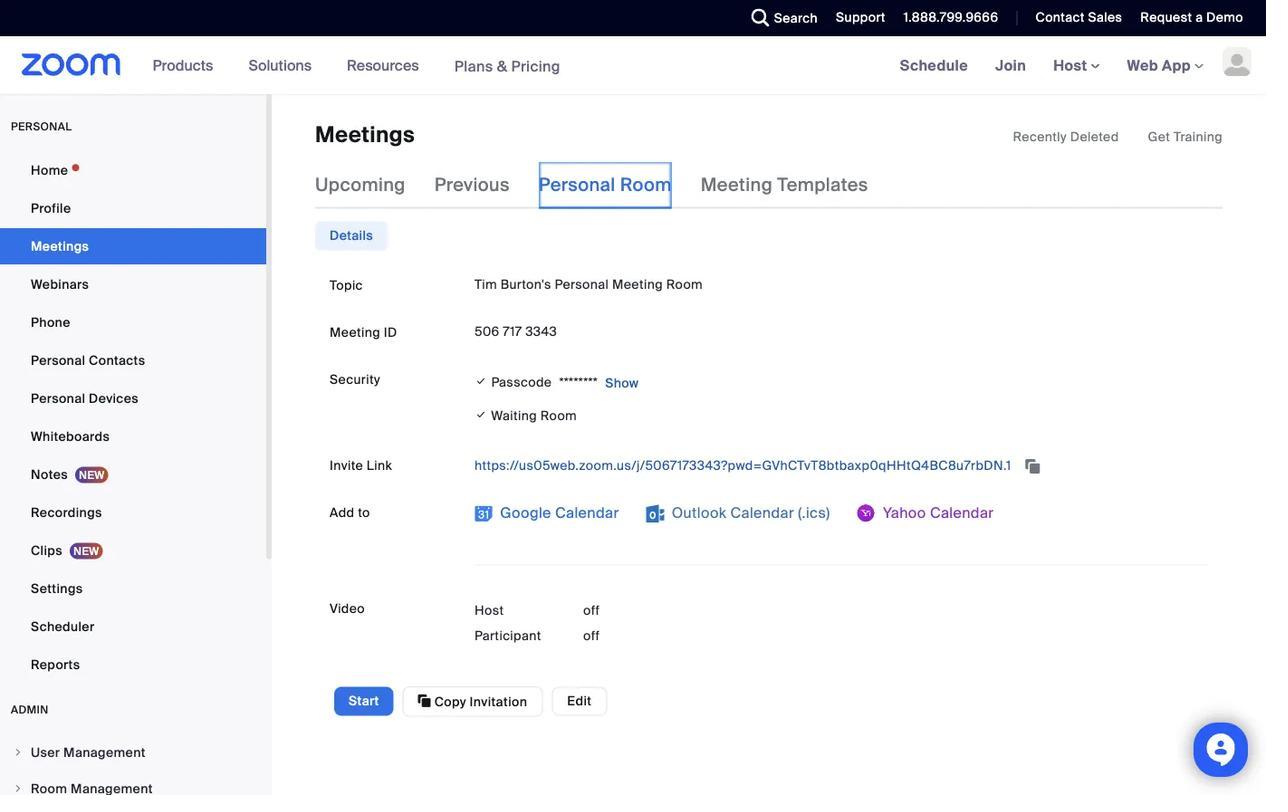 Task type: locate. For each thing, give the bounding box(es) containing it.
btn image inside yahoo calendar link
[[858, 505, 876, 523]]

host element for host
[[583, 601, 692, 620]]

btn image left outlook
[[646, 505, 665, 523]]

1 right image from the top
[[13, 747, 24, 758]]

app
[[1162, 56, 1191, 75]]

phone
[[31, 314, 70, 331]]

room inside 'tabs of meeting' tab list
[[620, 173, 672, 196]]

host element
[[583, 601, 692, 620], [583, 627, 692, 645]]

3 btn image from the left
[[858, 505, 876, 523]]

0 horizontal spatial meetings
[[31, 238, 89, 255]]

get training
[[1148, 128, 1223, 145]]

1 horizontal spatial btn image
[[646, 505, 665, 523]]

personal room
[[539, 173, 672, 196]]

2 off from the top
[[583, 627, 600, 644]]

yahoo calendar link
[[858, 498, 994, 527]]

products button
[[153, 36, 221, 94]]

room for waiting room
[[541, 408, 577, 424]]

banner
[[0, 36, 1266, 96]]

meeting
[[701, 173, 773, 196], [612, 276, 663, 293], [330, 324, 381, 341]]

btn image for yahoo calendar
[[858, 505, 876, 523]]

host up participant
[[475, 602, 504, 619]]

1 horizontal spatial meeting
[[612, 276, 663, 293]]

request a demo link
[[1127, 0, 1266, 36], [1141, 9, 1244, 26]]

search
[[774, 10, 818, 26]]

1 vertical spatial off
[[583, 627, 600, 644]]

********
[[559, 374, 598, 391]]

btn image inside google calendar link
[[475, 505, 493, 523]]

clips
[[31, 542, 62, 559]]

user management menu item
[[0, 736, 266, 770]]

demo
[[1207, 9, 1244, 26]]

tim burton's personal meeting room
[[475, 276, 703, 293]]

sales
[[1088, 9, 1123, 26]]

0 vertical spatial room
[[620, 173, 672, 196]]

2 btn image from the left
[[646, 505, 665, 523]]

webinars link
[[0, 266, 266, 303]]

application containing recently deleted
[[1013, 128, 1223, 146]]

tabs of meeting tab list
[[315, 162, 898, 209]]

meeting inside 'tabs of meeting' tab list
[[701, 173, 773, 196]]

contacts
[[89, 352, 145, 369]]

deleted
[[1071, 128, 1119, 145]]

3 calendar from the left
[[930, 503, 994, 522]]

checked image left waiting
[[475, 405, 488, 424]]

meetings navigation
[[887, 36, 1266, 96]]

menu item
[[0, 772, 266, 795]]

room inside topic element
[[667, 276, 703, 293]]

0 vertical spatial host element
[[583, 601, 692, 620]]

calendar
[[555, 503, 619, 522], [731, 503, 795, 522], [930, 503, 994, 522]]

request
[[1141, 9, 1193, 26]]

1 horizontal spatial calendar
[[731, 503, 795, 522]]

application
[[1013, 128, 1223, 146]]

checked image
[[475, 372, 488, 391], [475, 405, 488, 424]]

host down contact sales
[[1054, 56, 1091, 75]]

resources
[[347, 56, 419, 75]]

home link
[[0, 152, 266, 188]]

0 horizontal spatial btn image
[[475, 505, 493, 523]]

btn image
[[475, 505, 493, 523], [646, 505, 665, 523], [858, 505, 876, 523]]

id
[[384, 324, 397, 341]]

personal contacts
[[31, 352, 145, 369]]

copy invitation
[[431, 694, 527, 711]]

off for participant
[[583, 627, 600, 644]]

personal
[[539, 173, 616, 196], [555, 276, 609, 293], [31, 352, 85, 369], [31, 390, 85, 407]]

personal contacts link
[[0, 342, 266, 379]]

host
[[1054, 56, 1091, 75], [475, 602, 504, 619]]

calendar down https://us05web.zoom.us/j/5067173343?pwd=gvhctvt8btbaxp0qhhtq4bc8u7rbdn.1
[[731, 503, 795, 522]]

0 vertical spatial off
[[583, 602, 600, 619]]

btn image inside the outlook calendar (.ics) link
[[646, 505, 665, 523]]

notes link
[[0, 457, 266, 493]]

1 host element from the top
[[583, 601, 692, 620]]

resources button
[[347, 36, 427, 94]]

meeting for meeting templates
[[701, 173, 773, 196]]

0 horizontal spatial host
[[475, 602, 504, 619]]

host element for participant
[[583, 627, 692, 645]]

phone link
[[0, 304, 266, 341]]

1 vertical spatial room
[[667, 276, 703, 293]]

meetings
[[315, 121, 415, 149], [31, 238, 89, 255]]

1 vertical spatial meetings
[[31, 238, 89, 255]]

support link
[[823, 0, 890, 36], [836, 9, 886, 26]]

waiting room
[[488, 408, 577, 424]]

zoom logo image
[[22, 53, 121, 76]]

1 vertical spatial host element
[[583, 627, 692, 645]]

2 horizontal spatial btn image
[[858, 505, 876, 523]]

btn image left yahoo
[[858, 505, 876, 523]]

0 horizontal spatial calendar
[[555, 503, 619, 522]]

btn image left google on the bottom left of the page
[[475, 505, 493, 523]]

right image left user
[[13, 747, 24, 758]]

user management
[[31, 744, 146, 761]]

1 vertical spatial checked image
[[475, 405, 488, 424]]

add to
[[330, 504, 370, 521]]

2 right image from the top
[[13, 784, 24, 795]]

settings
[[31, 580, 83, 597]]

join
[[996, 56, 1027, 75]]

2 horizontal spatial calendar
[[930, 503, 994, 522]]

0 vertical spatial meeting
[[701, 173, 773, 196]]

personal menu menu
[[0, 152, 266, 685]]

personal devices
[[31, 390, 139, 407]]

1 horizontal spatial host
[[1054, 56, 1091, 75]]

1 off from the top
[[583, 602, 600, 619]]

meetings up upcoming
[[315, 121, 415, 149]]

host inside 'meetings' navigation
[[1054, 56, 1091, 75]]

start
[[349, 693, 379, 710]]

recordings
[[31, 504, 102, 521]]

checked image left the passcode
[[475, 372, 488, 391]]

0 vertical spatial checked image
[[475, 372, 488, 391]]

1.888.799.9666 button
[[890, 0, 1003, 36], [904, 9, 999, 26]]

2 vertical spatial meeting
[[330, 324, 381, 341]]

personal
[[11, 120, 72, 134]]

add to element
[[475, 498, 1209, 546]]

1 btn image from the left
[[475, 505, 493, 523]]

pricing
[[511, 56, 561, 75]]

meeting id
[[330, 324, 397, 341]]

personal inside 'tabs of meeting' tab list
[[539, 173, 616, 196]]

1 calendar from the left
[[555, 503, 619, 522]]

get
[[1148, 128, 1171, 145]]

calendar right yahoo
[[930, 503, 994, 522]]

(.ics)
[[798, 503, 830, 522]]

meeting for meeting id
[[330, 324, 381, 341]]

room
[[620, 173, 672, 196], [667, 276, 703, 293], [541, 408, 577, 424]]

outlook calendar (.ics) link
[[646, 498, 830, 527]]

1 vertical spatial right image
[[13, 784, 24, 795]]

profile link
[[0, 190, 266, 226]]

0 horizontal spatial meeting
[[330, 324, 381, 341]]

btn image for outlook calendar (.ics)
[[646, 505, 665, 523]]

personal for personal contacts
[[31, 352, 85, 369]]

1 horizontal spatial meetings
[[315, 121, 415, 149]]

2 calendar from the left
[[731, 503, 795, 522]]

settings link
[[0, 571, 266, 607]]

calendar right google on the bottom left of the page
[[555, 503, 619, 522]]

meetings up webinars on the top left of page
[[31, 238, 89, 255]]

off for host
[[583, 602, 600, 619]]

0 vertical spatial right image
[[13, 747, 24, 758]]

right image down "admin"
[[13, 784, 24, 795]]

2 host element from the top
[[583, 627, 692, 645]]

1 checked image from the top
[[475, 372, 488, 391]]

recently deleted link
[[1013, 128, 1119, 146]]

right image
[[13, 747, 24, 758], [13, 784, 24, 795]]

outlook calendar (.ics)
[[668, 503, 830, 522]]

1 vertical spatial meeting
[[612, 276, 663, 293]]

web app button
[[1127, 56, 1204, 75]]

&
[[497, 56, 508, 75]]

a
[[1196, 9, 1203, 26]]

scheduler link
[[0, 609, 266, 645]]

0 vertical spatial host
[[1054, 56, 1091, 75]]

https://us05web.zoom.us/j/5067173343?pwd=gvhctvt8btbaxp0qhhtq4bc8u7rbdn.1 application
[[475, 451, 1209, 480]]

plans & pricing link
[[454, 56, 561, 75], [454, 56, 561, 75]]

https://us05web.zoom.us/j/5067173343?pwd=gvhctvt8btbaxp0qhhtq4bc8u7rbdn.1
[[475, 457, 1015, 474]]

1.888.799.9666
[[904, 9, 999, 26]]

whiteboards link
[[0, 419, 266, 455]]

calendar for yahoo
[[930, 503, 994, 522]]

details
[[330, 227, 373, 244]]

user
[[31, 744, 60, 761]]

whiteboards
[[31, 428, 110, 445]]

join link
[[982, 36, 1040, 94]]

2 horizontal spatial meeting
[[701, 173, 773, 196]]

copy invitation button
[[403, 687, 543, 717]]

recently
[[1013, 128, 1067, 145]]

2 vertical spatial room
[[541, 408, 577, 424]]



Task type: vqa. For each thing, say whether or not it's contained in the screenshot.
the bottom "application"
no



Task type: describe. For each thing, give the bounding box(es) containing it.
calendar for outlook
[[731, 503, 795, 522]]

web app
[[1127, 56, 1191, 75]]

personal for personal devices
[[31, 390, 85, 407]]

reports
[[31, 656, 80, 673]]

yahoo calendar
[[879, 503, 994, 522]]

invitation
[[470, 694, 527, 711]]

copy image
[[418, 693, 431, 709]]

passcode ******** show
[[491, 374, 639, 392]]

recently deleted
[[1013, 128, 1119, 145]]

management
[[63, 744, 146, 761]]

google
[[500, 503, 552, 522]]

scheduler
[[31, 618, 95, 635]]

product information navigation
[[139, 36, 574, 96]]

3343
[[526, 323, 557, 340]]

get training link
[[1148, 128, 1223, 145]]

templates
[[777, 173, 869, 196]]

devices
[[89, 390, 139, 407]]

btn image for google calendar
[[475, 505, 493, 523]]

506 717 3343
[[475, 323, 557, 340]]

support
[[836, 9, 886, 26]]

web
[[1127, 56, 1159, 75]]

profile picture image
[[1223, 47, 1252, 76]]

upcoming
[[315, 173, 406, 196]]

reports link
[[0, 647, 266, 683]]

meetings inside personal menu menu
[[31, 238, 89, 255]]

products
[[153, 56, 213, 75]]

outlook
[[672, 503, 727, 522]]

schedule link
[[887, 36, 982, 94]]

1 vertical spatial host
[[475, 602, 504, 619]]

admin menu menu
[[0, 736, 266, 795]]

edit button
[[552, 687, 607, 716]]

yahoo
[[883, 503, 926, 522]]

previous
[[435, 173, 510, 196]]

2 checked image from the top
[[475, 405, 488, 424]]

tim
[[475, 276, 497, 293]]

admin
[[11, 703, 49, 717]]

start button
[[334, 687, 394, 716]]

link
[[367, 457, 392, 474]]

personal devices link
[[0, 380, 266, 417]]

personal for personal room
[[539, 173, 616, 196]]

room for personal room
[[620, 173, 672, 196]]

profile
[[31, 200, 71, 217]]

edit
[[567, 693, 592, 710]]

banner containing products
[[0, 36, 1266, 96]]

training
[[1174, 128, 1223, 145]]

schedule
[[900, 56, 968, 75]]

copy url image
[[1024, 460, 1042, 473]]

calendar for google
[[555, 503, 619, 522]]

invite link
[[330, 457, 392, 474]]

show
[[605, 375, 639, 392]]

notes
[[31, 466, 68, 483]]

details tab list
[[315, 221, 388, 250]]

host button
[[1054, 56, 1100, 75]]

to
[[358, 504, 370, 521]]

passcode
[[491, 374, 552, 391]]

contact
[[1036, 9, 1085, 26]]

topic
[[330, 277, 363, 294]]

security
[[330, 371, 380, 388]]

google calendar link
[[475, 498, 619, 527]]

clips link
[[0, 533, 266, 569]]

topic element
[[475, 271, 1209, 298]]

invite
[[330, 457, 363, 474]]

meeting inside topic element
[[612, 276, 663, 293]]

right image inside the user management menu item
[[13, 747, 24, 758]]

google calendar
[[496, 503, 619, 522]]

details tab
[[315, 221, 388, 250]]

0 vertical spatial meetings
[[315, 121, 415, 149]]

https://us05web.zoom.us/j/5067173343?pwd=gvhctvt8btbaxp0qhhtq4bc8u7rbdn.1 link
[[475, 457, 1015, 474]]

waiting
[[491, 408, 537, 424]]

solutions button
[[249, 36, 320, 94]]

plans
[[454, 56, 493, 75]]

video
[[330, 600, 365, 617]]

search button
[[738, 0, 823, 36]]

home
[[31, 162, 68, 178]]

contact sales
[[1036, 9, 1123, 26]]

506
[[475, 323, 500, 340]]

burton's
[[501, 276, 551, 293]]

add
[[330, 504, 355, 521]]

plans & pricing
[[454, 56, 561, 75]]

request a demo
[[1141, 9, 1244, 26]]

webinars
[[31, 276, 89, 293]]

personal inside topic element
[[555, 276, 609, 293]]

recordings link
[[0, 495, 266, 531]]

copy
[[435, 694, 466, 711]]

meetings link
[[0, 228, 266, 265]]



